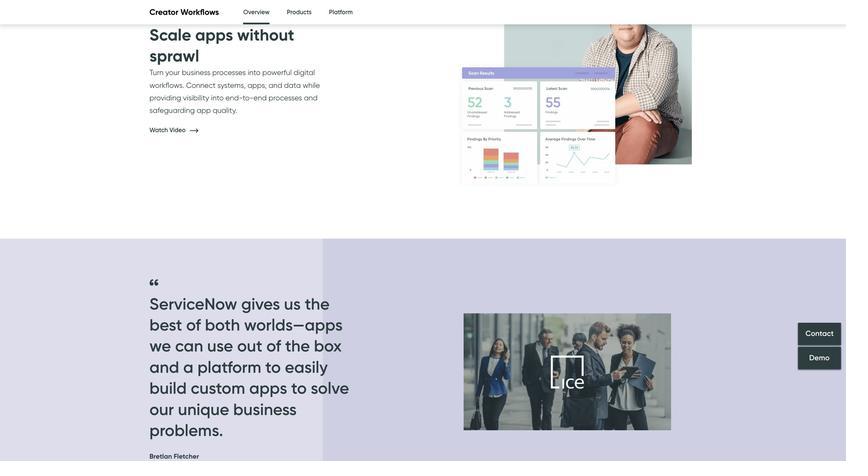 Task type: vqa. For each thing, say whether or not it's contained in the screenshot.
expect
no



Task type: locate. For each thing, give the bounding box(es) containing it.
connect
[[186, 81, 216, 89]]

2 vertical spatial and
[[150, 357, 179, 377]]

to left easily
[[266, 357, 281, 377]]

overview
[[243, 8, 270, 16]]

us
[[284, 294, 301, 314]]

1 horizontal spatial business
[[233, 399, 297, 419]]

processes
[[212, 68, 246, 77], [269, 93, 302, 102]]

platform
[[198, 357, 261, 377]]

quality.
[[213, 106, 237, 115]]

powerful
[[263, 68, 292, 77]]

of right out
[[267, 336, 281, 356]]

1 vertical spatial apps
[[249, 378, 287, 398]]

business inside servicenow gives us the best of both worlds—apps we can use out of the box and a platform to easily build custom apps to solve our unique business problems.
[[233, 399, 297, 419]]

worlds—apps
[[244, 315, 343, 335]]

fletcher
[[174, 452, 199, 460]]

0 horizontal spatial apps
[[195, 25, 233, 45]]

0 vertical spatial and
[[269, 81, 282, 89]]

and down powerful
[[269, 81, 282, 89]]

both
[[205, 315, 240, 335]]

processes down data
[[269, 93, 302, 102]]

platform
[[329, 8, 353, 16]]

to
[[266, 357, 281, 377], [291, 378, 307, 398]]

0 horizontal spatial of
[[186, 315, 201, 335]]

out
[[237, 336, 263, 356]]

digital
[[294, 68, 315, 77]]

easily
[[285, 357, 328, 377]]

and for us
[[150, 357, 179, 377]]

0 horizontal spatial and
[[150, 357, 179, 377]]

scale
[[150, 25, 191, 45]]

1 vertical spatial processes
[[269, 93, 302, 102]]

business
[[182, 68, 211, 77], [233, 399, 297, 419]]

and up the build
[[150, 357, 179, 377]]

1 vertical spatial of
[[267, 336, 281, 356]]

app
[[197, 106, 211, 115]]

and down while
[[304, 93, 318, 102]]

1 horizontal spatial to
[[291, 378, 307, 398]]

platform link
[[329, 0, 353, 25]]

apps inside scale apps without sprawl turn your business processes into powerful digital workflows. connect systems, apps, and data while providing visibility into end‑to‑end processes and safeguarding app quality.
[[195, 25, 233, 45]]

0 horizontal spatial into
[[211, 93, 224, 102]]

contact
[[806, 329, 834, 338]]

and
[[269, 81, 282, 89], [304, 93, 318, 102], [150, 357, 179, 377]]

providing
[[150, 93, 181, 102]]

build
[[150, 378, 187, 398]]

0 vertical spatial processes
[[212, 68, 246, 77]]

0 vertical spatial to
[[266, 357, 281, 377]]

and inside servicenow gives us the best of both worlds—apps we can use out of the box and a platform to easily build custom apps to solve our unique business problems.
[[150, 357, 179, 377]]

1 horizontal spatial and
[[269, 81, 282, 89]]

a
[[183, 357, 194, 377]]

to down easily
[[291, 378, 307, 398]]

into up 'quality.' on the top
[[211, 93, 224, 102]]

data
[[284, 81, 301, 89]]

0 horizontal spatial business
[[182, 68, 211, 77]]

1 vertical spatial the
[[285, 336, 310, 356]]

unique
[[178, 399, 229, 419]]

of down servicenow
[[186, 315, 201, 335]]

end‑to‑end
[[226, 93, 267, 102]]

processes up the systems,
[[212, 68, 246, 77]]

into up apps,
[[248, 68, 261, 77]]

0 vertical spatial apps
[[195, 25, 233, 45]]

1 vertical spatial business
[[233, 399, 297, 419]]

2 horizontal spatial and
[[304, 93, 318, 102]]

safeguarding
[[150, 106, 195, 115]]

0 vertical spatial into
[[248, 68, 261, 77]]

the down worlds—apps
[[285, 336, 310, 356]]

into
[[248, 68, 261, 77], [211, 93, 224, 102]]

1 horizontal spatial processes
[[269, 93, 302, 102]]

servicenow
[[150, 294, 237, 314]]

0 vertical spatial of
[[186, 315, 201, 335]]

the
[[305, 294, 330, 314], [285, 336, 310, 356]]

1 vertical spatial into
[[211, 93, 224, 102]]

0 vertical spatial business
[[182, 68, 211, 77]]

products
[[287, 8, 312, 16]]

our
[[150, 399, 174, 419]]

of
[[186, 315, 201, 335], [267, 336, 281, 356]]

demo
[[810, 353, 830, 362]]

apps
[[195, 25, 233, 45], [249, 378, 287, 398]]

while
[[303, 81, 320, 89]]

apps,
[[248, 81, 267, 89]]

use
[[207, 336, 233, 356]]

bretlan
[[150, 452, 172, 460]]

your
[[165, 68, 180, 77]]

the right us
[[305, 294, 330, 314]]

gives
[[241, 294, 280, 314]]

1 horizontal spatial apps
[[249, 378, 287, 398]]



Task type: describe. For each thing, give the bounding box(es) containing it.
1 vertical spatial and
[[304, 93, 318, 102]]

video
[[170, 126, 186, 134]]

servicenow gives us the best of both worlds—apps we can use out of the box and a platform to easily build custom apps to solve our unique business problems.
[[150, 294, 349, 440]]

workflows.
[[150, 81, 184, 89]]

workflows
[[181, 7, 219, 17]]

without
[[237, 25, 295, 45]]

solve
[[311, 378, 349, 398]]

creator workflows
[[150, 7, 219, 17]]

1 horizontal spatial of
[[267, 336, 281, 356]]

we
[[150, 336, 171, 356]]

sprawl
[[150, 46, 199, 66]]

custom
[[191, 378, 245, 398]]

0 horizontal spatial to
[[266, 357, 281, 377]]

watch video link
[[150, 126, 209, 134]]

0 horizontal spatial processes
[[212, 68, 246, 77]]

apps inside servicenow gives us the best of both worlds—apps we can use out of the box and a platform to easily build custom apps to solve our unique business problems.
[[249, 378, 287, 398]]

business inside scale apps without sprawl turn your business processes into powerful digital workflows. connect systems, apps, and data while providing visibility into end‑to‑end processes and safeguarding app quality.
[[182, 68, 211, 77]]

box
[[314, 336, 342, 356]]

creator
[[150, 7, 179, 17]]

systems,
[[218, 81, 246, 89]]

watch
[[150, 126, 168, 134]]

visibility
[[183, 93, 209, 102]]

overview link
[[243, 0, 270, 26]]

best
[[150, 315, 182, 335]]

turn
[[150, 68, 164, 77]]

products link
[[287, 0, 312, 25]]

contact link
[[799, 323, 842, 345]]

demo link
[[799, 347, 842, 369]]

1 vertical spatial to
[[291, 378, 307, 398]]

scale apps without sprawl turn your business processes into powerful digital workflows. connect systems, apps, and data while providing visibility into end‑to‑end processes and safeguarding app quality.
[[150, 25, 320, 115]]

problems.
[[150, 420, 223, 440]]

bretlan fletcher
[[150, 452, 199, 460]]

1 horizontal spatial into
[[248, 68, 261, 77]]

can
[[175, 336, 203, 356]]

0 vertical spatial the
[[305, 294, 330, 314]]

watch video
[[150, 126, 187, 134]]

and for without
[[269, 81, 282, 89]]



